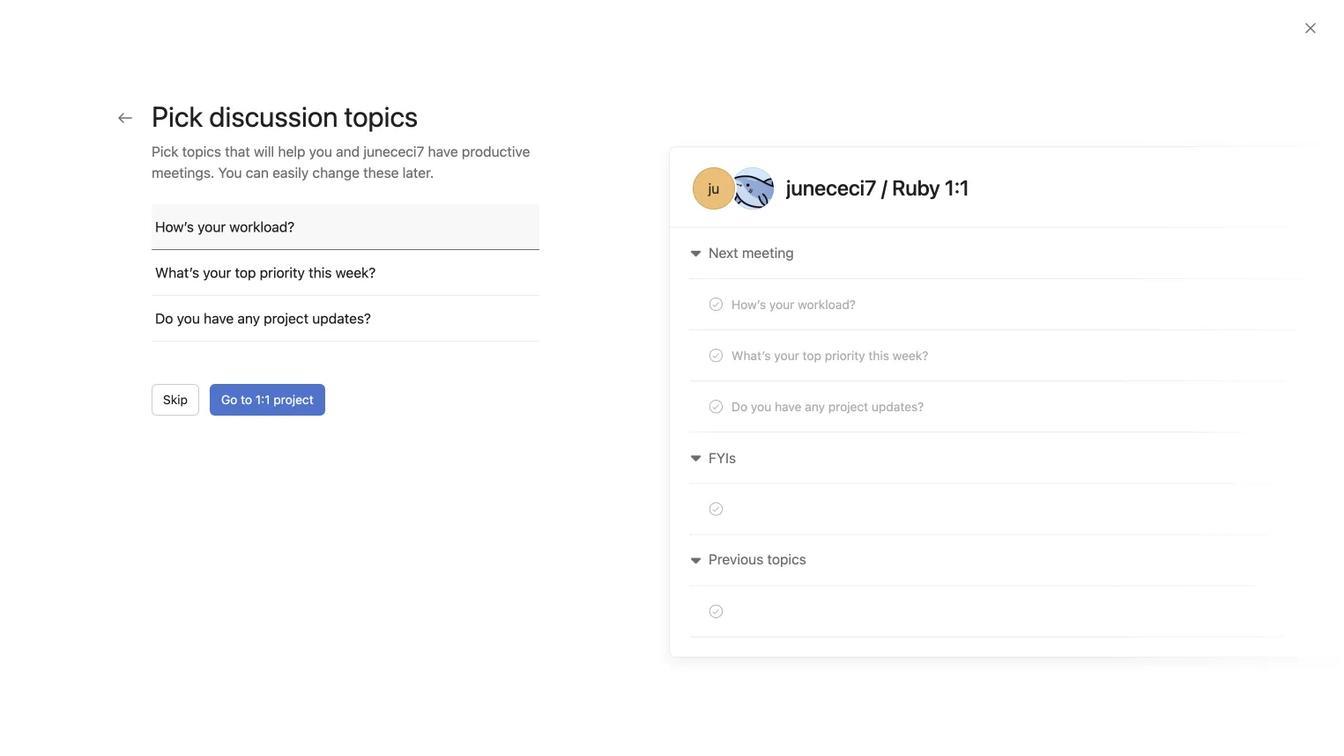 Task type: vqa. For each thing, say whether or not it's contained in the screenshot.
intermediate 8 more to level up
yes



Task type: describe. For each thing, give the bounding box(es) containing it.
cross-functional project plan link
[[856, 657, 1026, 672]]

project left plan
[[957, 657, 998, 672]]

your for how's
[[769, 297, 794, 312]]

and
[[336, 143, 360, 160]]

intermediate 8 more to level up
[[683, 222, 876, 238]]

or workflow
[[193, 150, 298, 175]]

next meeting
[[709, 245, 794, 261]]

go to 1:1 project button
[[210, 384, 325, 416]]

what's
[[731, 349, 771, 363]]

pick topics that will help you and junececi7 have productive meetings. you can easily change these later.
[[152, 143, 530, 181]]

change
[[312, 164, 360, 181]]

to inside button
[[241, 393, 252, 407]]

2 tuesday button from the top
[[708, 658, 750, 670]]

intermediate
[[683, 222, 767, 238]]

this
[[868, 349, 889, 363]]

go back image
[[118, 111, 132, 125]]

puzzle image
[[820, 667, 836, 683]]

to inside intermediate 8 more to level up
[[817, 223, 829, 237]]

dismiss recommendation image
[[1262, 670, 1272, 680]]

/
[[881, 175, 887, 200]]

create project link
[[807, 555, 1046, 612]]

will
[[254, 143, 274, 160]]

8
[[774, 223, 781, 237]]

productive
[[462, 143, 530, 160]]

your inside start with a template to build your project or workflow
[[323, 122, 363, 146]]

starred element
[[0, 280, 212, 372]]

start
[[60, 122, 104, 146]]

project right blank
[[133, 293, 173, 308]]

wednesday,
[[697, 128, 777, 145]]

create blank project
[[58, 293, 173, 308]]

go
[[221, 393, 237, 407]]

pick for pick discussion topics
[[152, 100, 203, 133]]

project right the 1:1
[[274, 393, 314, 407]]

1 horizontal spatial you
[[751, 400, 771, 414]]

complete link
[[1046, 555, 1285, 612]]

wednesday, november 1 good afternoon, ruby
[[646, 128, 909, 183]]

1 vertical spatial have
[[775, 400, 802, 414]]

to inside start with a template to build your project or workflow
[[251, 122, 269, 146]]

top
[[803, 349, 821, 363]]

template
[[167, 122, 247, 146]]

steps
[[249, 234, 295, 254]]

globe image
[[1064, 568, 1085, 589]]

plan
[[1001, 657, 1026, 672]]

topics for pick
[[182, 143, 221, 160]]

a
[[152, 122, 162, 146]]

this is a preview of your project image
[[652, 134, 1344, 679]]

topics for previous
[[767, 551, 806, 568]]

ruby 1:1
[[892, 175, 969, 200]]

fyis
[[709, 450, 736, 467]]

create blank project button
[[21, 278, 402, 323]]

help
[[278, 143, 305, 160]]

do you have any project updates?
[[731, 400, 924, 414]]

easily
[[272, 164, 309, 181]]

do
[[731, 400, 747, 414]]

1 tuesday button from the top
[[708, 626, 750, 639]]

workload?
[[798, 297, 856, 312]]

1
[[852, 128, 858, 145]]

up
[[861, 223, 876, 237]]

meeting
[[742, 245, 794, 261]]

1:1
[[255, 393, 270, 407]]

2 tuesday from the top
[[708, 658, 750, 670]]

previous
[[709, 551, 763, 568]]

have inside the pick topics that will help you and junececi7 have productive meetings. you can easily change these later.
[[428, 143, 458, 160]]



Task type: locate. For each thing, give the bounding box(es) containing it.
functional
[[895, 657, 954, 672]]

to left level
[[817, 223, 829, 237]]

global element
[[0, 43, 212, 149]]

priority
[[825, 349, 865, 363]]

topics
[[182, 143, 221, 160], [767, 551, 806, 568]]

previous topics
[[709, 551, 806, 568]]

updates?
[[872, 400, 924, 414]]

topics right previous
[[767, 551, 806, 568]]

you inside the pick topics that will help you and junececi7 have productive meetings. you can easily change these later.
[[309, 143, 332, 160]]

go to 1:1 project
[[221, 393, 314, 407]]

1 horizontal spatial have
[[775, 400, 802, 414]]

0 horizontal spatial junececi7
[[363, 143, 424, 160]]

None text field
[[152, 204, 539, 250]]

project down a
[[125, 150, 188, 175]]

junececi7
[[363, 143, 424, 160], [786, 175, 877, 200]]

1 vertical spatial tuesday
[[708, 658, 750, 670]]

skip button
[[152, 384, 199, 416]]

2 vertical spatial your
[[774, 349, 799, 363]]

topics inside the pick topics that will help you and junececi7 have productive meetings. you can easily change these later.
[[182, 143, 221, 160]]

ju
[[708, 180, 719, 197]]

recommended projects
[[807, 627, 945, 642]]

your right how's
[[769, 297, 794, 312]]

discussion topics
[[209, 100, 418, 133]]

pick
[[152, 100, 203, 133], [152, 143, 178, 160]]

get started
[[319, 234, 406, 254]]

join
[[1205, 669, 1226, 681]]

1 vertical spatial topics
[[767, 551, 806, 568]]

cross-functional project plan
[[856, 657, 1026, 672]]

None text field
[[152, 250, 539, 296], [152, 296, 539, 342], [152, 250, 539, 296], [152, 296, 539, 342]]

pick right go back icon on the top left
[[152, 100, 203, 133]]

1 tuesday from the top
[[708, 626, 750, 639]]

1 vertical spatial you
[[751, 400, 771, 414]]

cross-
[[856, 657, 895, 672]]

join button
[[1188, 663, 1244, 687]]

project inside start with a template to build your project or workflow
[[125, 150, 188, 175]]

junececi7 / ruby 1:1
[[786, 175, 969, 200]]

complete
[[1124, 587, 1172, 600]]

create project
[[870, 575, 954, 589]]

1 horizontal spatial junececi7
[[786, 175, 877, 200]]

projects element
[[0, 372, 212, 583]]

tuesday button
[[708, 626, 750, 639], [708, 658, 750, 670]]

blank
[[99, 293, 130, 308]]

0 vertical spatial pick
[[152, 100, 203, 133]]

good
[[646, 150, 713, 183]]

you
[[218, 164, 242, 181]]

pick discussion topics
[[152, 100, 418, 133]]

1 vertical spatial pick
[[152, 143, 178, 160]]

projects
[[807, 520, 872, 541]]

to
[[251, 122, 269, 146], [817, 223, 829, 237], [299, 234, 315, 254], [241, 393, 252, 407]]

1 vertical spatial tuesday button
[[708, 658, 750, 670]]

that
[[225, 143, 250, 160]]

with
[[109, 122, 147, 146]]

november
[[780, 128, 848, 145]]

list box
[[464, 7, 887, 35]]

your left "top"
[[774, 349, 799, 363]]

these
[[363, 164, 399, 181]]

0 vertical spatial you
[[309, 143, 332, 160]]

0 vertical spatial your
[[323, 122, 363, 146]]

can
[[246, 164, 269, 181]]

have
[[428, 143, 458, 160], [775, 400, 802, 414]]

how's
[[731, 297, 766, 312]]

0 vertical spatial tuesday button
[[708, 626, 750, 639]]

skip
[[163, 393, 188, 407]]

0 vertical spatial topics
[[182, 143, 221, 160]]

you right do
[[751, 400, 771, 414]]

close image
[[1303, 21, 1318, 35]]

0 vertical spatial tuesday
[[708, 626, 750, 639]]

junececi7 up level
[[786, 175, 877, 200]]

ra
[[744, 180, 762, 197]]

you up change
[[309, 143, 332, 160]]

meetings.
[[152, 164, 214, 181]]

junececi7 up these
[[363, 143, 424, 160]]

topics up meetings.
[[182, 143, 221, 160]]

to left the 1:1
[[241, 393, 252, 407]]

afternoon,
[[719, 150, 841, 183]]

more
[[785, 223, 814, 237]]

james, profile image
[[19, 316, 41, 337]]

1 vertical spatial your
[[769, 297, 794, 312]]

any
[[805, 400, 825, 414]]

project right any
[[828, 400, 868, 414]]

build
[[274, 122, 319, 146]]

1 vertical spatial junececi7
[[786, 175, 877, 200]]

you
[[309, 143, 332, 160], [751, 400, 771, 414]]

your up change
[[323, 122, 363, 146]]

0 horizontal spatial have
[[428, 143, 458, 160]]

to right "that" on the left top of page
[[251, 122, 269, 146]]

2 pick from the top
[[152, 143, 178, 160]]

close image
[[1303, 21, 1318, 35]]

project
[[125, 150, 188, 175], [133, 293, 173, 308], [274, 393, 314, 407], [828, 400, 868, 414], [957, 657, 998, 672]]

start with a template to build your project or workflow
[[60, 122, 363, 175]]

1 pick from the top
[[152, 100, 203, 133]]

0 horizontal spatial topics
[[182, 143, 221, 160]]

your for what's
[[774, 349, 799, 363]]

have up the "later."
[[428, 143, 458, 160]]

next
[[709, 245, 738, 261]]

1 horizontal spatial topics
[[767, 551, 806, 568]]

what's your top priority this week?
[[731, 349, 928, 363]]

how's your workload?
[[731, 297, 856, 312]]

week?
[[893, 349, 928, 363]]

create
[[58, 293, 96, 308]]

pick up meetings.
[[152, 143, 178, 160]]

pick for pick topics that will help you and junececi7 have productive meetings. you can easily change these later.
[[152, 143, 178, 160]]

later.
[[403, 164, 434, 181]]

steps to get started
[[249, 234, 406, 254]]

your
[[323, 122, 363, 146], [769, 297, 794, 312], [774, 349, 799, 363]]

pick inside the pick topics that will help you and junececi7 have productive meetings. you can easily change these later.
[[152, 143, 178, 160]]

0 vertical spatial have
[[428, 143, 458, 160]]

junececi7 inside the pick topics that will help you and junececi7 have productive meetings. you can easily change these later.
[[363, 143, 424, 160]]

tuesday
[[708, 626, 750, 639], [708, 658, 750, 670]]

have left any
[[775, 400, 802, 414]]

0 vertical spatial junececi7
[[363, 143, 424, 160]]

ruby
[[847, 150, 909, 183]]

to right steps
[[299, 234, 315, 254]]

level
[[832, 223, 858, 237]]

0 horizontal spatial you
[[309, 143, 332, 160]]



